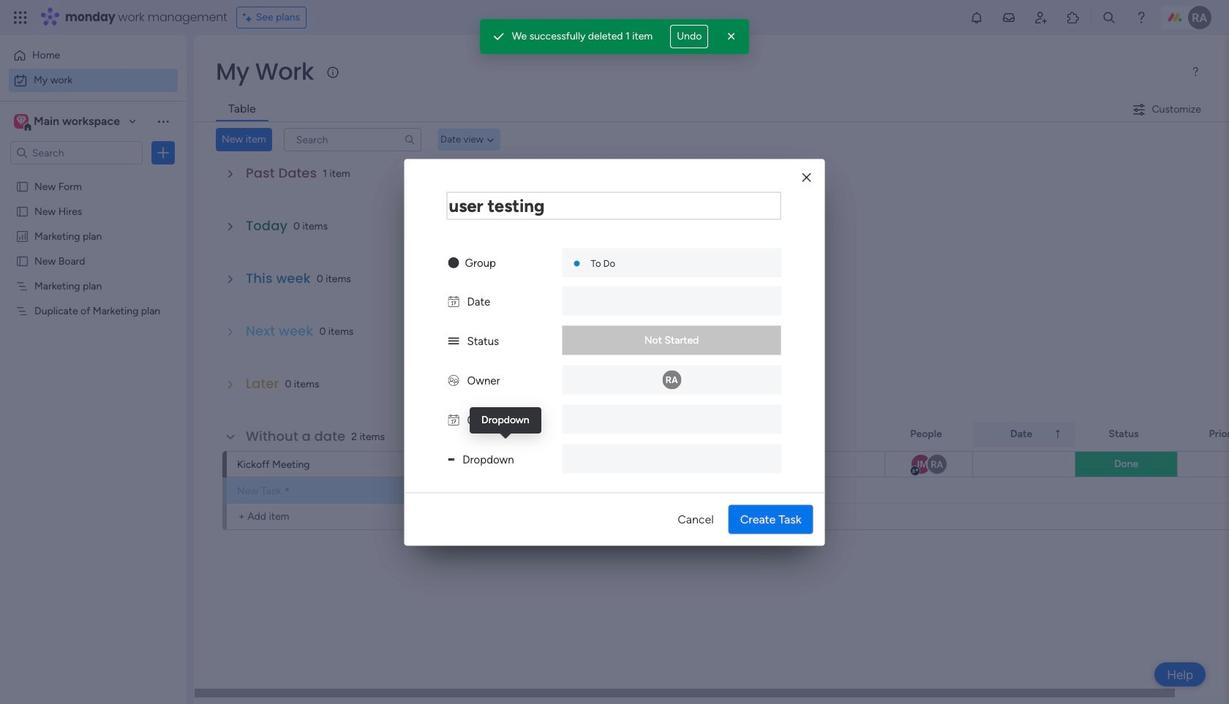 Task type: locate. For each thing, give the bounding box(es) containing it.
dapulse date column image
[[448, 295, 459, 308], [448, 413, 459, 427]]

2 vertical spatial option
[[0, 173, 187, 176]]

public dashboard image
[[15, 229, 29, 243]]

dapulse date column image down v2 sun icon
[[448, 295, 459, 308]]

dialog
[[404, 159, 825, 546]]

invite members image
[[1034, 10, 1049, 25]]

0 vertical spatial dapulse date column image
[[448, 295, 459, 308]]

1 horizontal spatial column header
[[973, 422, 1076, 447]]

alert
[[480, 19, 750, 54]]

None search field
[[284, 128, 421, 151]]

1 dapulse date column image from the top
[[448, 295, 459, 308]]

v2 status image
[[448, 334, 459, 348]]

0 vertical spatial option
[[9, 44, 178, 67]]

option
[[9, 44, 178, 67], [9, 69, 178, 92], [0, 173, 187, 176]]

column header
[[732, 422, 885, 447], [973, 422, 1076, 447]]

list box
[[0, 171, 187, 521]]

v2 multiple person column image
[[448, 374, 459, 387]]

1 vertical spatial public board image
[[15, 254, 29, 268]]

None field
[[447, 192, 781, 220]]

search image
[[404, 134, 415, 146]]

select product image
[[13, 10, 28, 25]]

2 column header from the left
[[973, 422, 1076, 447]]

dapulse date column image down "v2 multiple person column" image
[[448, 413, 459, 427]]

0 horizontal spatial column header
[[732, 422, 885, 447]]

notifications image
[[970, 10, 984, 25]]

public board image down public board image on the top
[[15, 204, 29, 218]]

2 dapulse date column image from the top
[[448, 413, 459, 427]]

public board image down public dashboard image
[[15, 254, 29, 268]]

1 vertical spatial dapulse date column image
[[448, 413, 459, 427]]

public board image
[[15, 204, 29, 218], [15, 254, 29, 268]]

see plans image
[[243, 10, 256, 26]]

public board image
[[15, 179, 29, 193]]

1 public board image from the top
[[15, 204, 29, 218]]

monday marketplace image
[[1066, 10, 1081, 25]]

1 vertical spatial option
[[9, 69, 178, 92]]

close image
[[725, 29, 739, 44]]

tab
[[216, 98, 268, 121]]

0 vertical spatial public board image
[[15, 204, 29, 218]]



Task type: vqa. For each thing, say whether or not it's contained in the screenshot.
2 image
no



Task type: describe. For each thing, give the bounding box(es) containing it.
update feed image
[[1002, 10, 1016, 25]]

1 column header from the left
[[732, 422, 885, 447]]

workspace image
[[14, 113, 29, 130]]

search everything image
[[1102, 10, 1117, 25]]

ruby anderson image
[[1188, 6, 1212, 29]]

2 public board image from the top
[[15, 254, 29, 268]]

v2 sun image
[[448, 256, 459, 269]]

sort image
[[1052, 429, 1064, 441]]

workspace image
[[16, 113, 26, 130]]

Filter dashboard by text search field
[[284, 128, 421, 151]]

close image
[[802, 172, 811, 183]]

Search in workspace field
[[31, 145, 122, 161]]

v2 dropdown column image
[[448, 453, 455, 466]]

help image
[[1134, 10, 1149, 25]]

workspace selection element
[[14, 113, 122, 132]]



